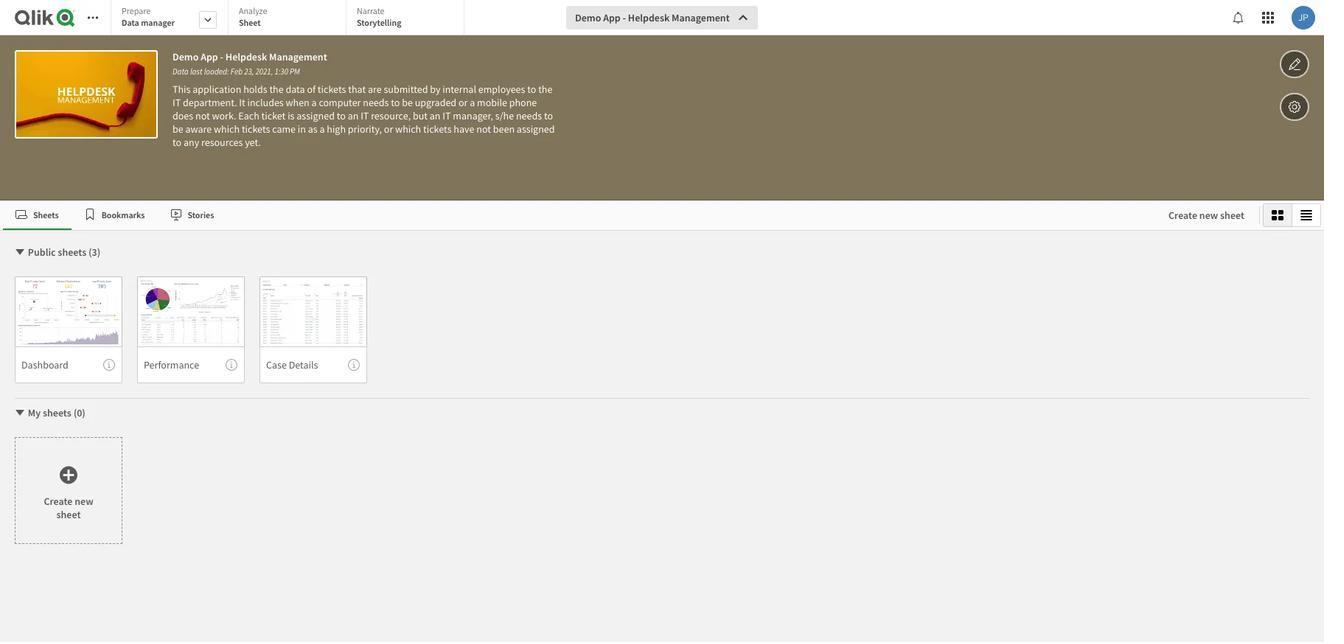 Task type: locate. For each thing, give the bounding box(es) containing it.
0 horizontal spatial data
[[122, 17, 139, 28]]

1 vertical spatial tab list
[[3, 201, 1154, 230]]

sheet
[[1221, 209, 1245, 222], [56, 508, 81, 521]]

be
[[402, 96, 413, 109], [173, 122, 183, 136]]

0 vertical spatial new
[[1200, 209, 1219, 222]]

assigned right is
[[297, 109, 335, 122]]

not right have
[[477, 122, 491, 136]]

management inside demo app - helpdesk management data last loaded: feb 23, 2021, 1:30 pm this application holds the data of tickets that are submitted by internal employees to the it department. it includes when a computer needs to be upgraded or a mobile phone does not work. each ticket is assigned to an it resource, but an it manager, s/he needs to be aware which tickets came in as a high priority, or which tickets have not been assigned to any resources yet.
[[269, 50, 327, 63]]

1 vertical spatial management
[[269, 50, 327, 63]]

0 horizontal spatial assigned
[[297, 109, 335, 122]]

2 collapse image from the top
[[14, 407, 26, 419]]

1 vertical spatial -
[[220, 50, 224, 63]]

to right phone
[[544, 109, 553, 122]]

narrate storytelling
[[357, 5, 402, 28]]

1 tooltip from the left
[[103, 359, 115, 371]]

work.
[[212, 109, 236, 122]]

helpdesk
[[628, 11, 670, 24], [226, 50, 267, 63]]

an
[[348, 109, 359, 122], [430, 109, 441, 122]]

high
[[327, 122, 346, 136]]

internal
[[443, 83, 476, 96]]

needs right s/he
[[516, 109, 542, 122]]

employees
[[479, 83, 526, 96]]

this
[[173, 83, 191, 96]]

1 horizontal spatial a
[[320, 122, 325, 136]]

a right as
[[320, 122, 325, 136]]

data
[[286, 83, 305, 96]]

or right priority,
[[384, 122, 393, 136]]

application containing demo app - helpdesk management
[[0, 0, 1325, 642]]

1 horizontal spatial tooltip
[[226, 359, 238, 371]]

application
[[193, 83, 241, 96]]

23,
[[244, 66, 254, 77]]

does
[[173, 109, 193, 122]]

0 vertical spatial tab list
[[111, 0, 470, 37]]

0 horizontal spatial create new sheet
[[44, 495, 93, 521]]

tab list
[[111, 0, 470, 37], [3, 201, 1154, 230]]

my sheets (0)
[[28, 406, 85, 420]]

0 vertical spatial sheet
[[1221, 209, 1245, 222]]

tooltip inside case details menu item
[[348, 359, 360, 371]]

demo inside button
[[575, 11, 601, 24]]

management for demo app - helpdesk management data last loaded: feb 23, 2021, 1:30 pm this application holds the data of tickets that are submitted by internal employees to the it department. it includes when a computer needs to be upgraded or a mobile phone does not work. each ticket is assigned to an it resource, but an it manager, s/he needs to be aware which tickets came in as a high priority, or which tickets have not been assigned to any resources yet.
[[269, 50, 327, 63]]

it
[[173, 96, 181, 109], [361, 109, 369, 122], [443, 109, 451, 122]]

needs
[[363, 96, 389, 109], [516, 109, 542, 122]]

1 horizontal spatial demo
[[575, 11, 601, 24]]

tooltip for performance
[[226, 359, 238, 371]]

0 horizontal spatial sheet
[[56, 508, 81, 521]]

0 horizontal spatial an
[[348, 109, 359, 122]]

collapse image left my
[[14, 407, 26, 419]]

1 horizontal spatial data
[[173, 66, 189, 77]]

3 tooltip from the left
[[348, 359, 360, 371]]

or
[[459, 96, 468, 109], [384, 122, 393, 136]]

tickets right of
[[318, 83, 346, 96]]

0 horizontal spatial demo
[[173, 50, 199, 63]]

the right phone
[[539, 83, 553, 96]]

demo
[[575, 11, 601, 24], [173, 50, 199, 63]]

priority,
[[348, 122, 382, 136]]

1 horizontal spatial helpdesk
[[628, 11, 670, 24]]

sheets
[[58, 246, 86, 259], [43, 406, 71, 420]]

the
[[270, 83, 284, 96], [539, 83, 553, 96]]

0 horizontal spatial which
[[214, 122, 240, 136]]

0 horizontal spatial management
[[269, 50, 327, 63]]

app inside demo app - helpdesk management data last loaded: feb 23, 2021, 1:30 pm this application holds the data of tickets that are submitted by internal employees to the it department. it includes when a computer needs to be upgraded or a mobile phone does not work. each ticket is assigned to an it resource, but an it manager, s/he needs to be aware which tickets came in as a high priority, or which tickets have not been assigned to any resources yet.
[[201, 50, 218, 63]]

demo for demo app - helpdesk management data last loaded: feb 23, 2021, 1:30 pm this application holds the data of tickets that are submitted by internal employees to the it department. it includes when a computer needs to be upgraded or a mobile phone does not work. each ticket is assigned to an it resource, but an it manager, s/he needs to be aware which tickets came in as a high priority, or which tickets have not been assigned to any resources yet.
[[173, 50, 199, 63]]

tooltip inside performance menu item
[[226, 359, 238, 371]]

1 vertical spatial or
[[384, 122, 393, 136]]

sheets left (0)
[[43, 406, 71, 420]]

a left mobile
[[470, 96, 475, 109]]

1 vertical spatial collapse image
[[14, 407, 26, 419]]

1 horizontal spatial create new sheet
[[1169, 209, 1245, 222]]

tickets down upgraded
[[423, 122, 452, 136]]

be left but
[[402, 96, 413, 109]]

2 horizontal spatial it
[[443, 109, 451, 122]]

2 horizontal spatial tickets
[[423, 122, 452, 136]]

1 vertical spatial sheet
[[56, 508, 81, 521]]

new
[[1200, 209, 1219, 222], [75, 495, 93, 508]]

assigned down phone
[[517, 122, 555, 136]]

0 horizontal spatial not
[[195, 109, 210, 122]]

computer
[[319, 96, 361, 109]]

data down prepare
[[122, 17, 139, 28]]

demo app - helpdesk management button
[[567, 6, 758, 30]]

tooltip for dashboard
[[103, 359, 115, 371]]

tooltip inside dashboard menu item
[[103, 359, 115, 371]]

0 vertical spatial sheets
[[58, 246, 86, 259]]

tooltip left case
[[226, 359, 238, 371]]

not
[[195, 109, 210, 122], [477, 122, 491, 136]]

which down upgraded
[[395, 122, 421, 136]]

sheets left (3)
[[58, 246, 86, 259]]

0 horizontal spatial tickets
[[242, 122, 270, 136]]

narrate
[[357, 5, 385, 16]]

holds
[[244, 83, 267, 96]]

tab list containing prepare
[[111, 0, 470, 37]]

0 vertical spatial collapse image
[[14, 246, 26, 258]]

1 horizontal spatial tickets
[[318, 83, 346, 96]]

tooltip left performance
[[103, 359, 115, 371]]

collapse image
[[14, 246, 26, 258], [14, 407, 26, 419]]

0 horizontal spatial or
[[384, 122, 393, 136]]

manager
[[141, 17, 175, 28]]

- inside demo app - helpdesk management data last loaded: feb 23, 2021, 1:30 pm this application holds the data of tickets that are submitted by internal employees to the it department. it includes when a computer needs to be upgraded or a mobile phone does not work. each ticket is assigned to an it resource, but an it manager, s/he needs to be aware which tickets came in as a high priority, or which tickets have not been assigned to any resources yet.
[[220, 50, 224, 63]]

tooltip right details
[[348, 359, 360, 371]]

demo inside demo app - helpdesk management data last loaded: feb 23, 2021, 1:30 pm this application holds the data of tickets that are submitted by internal employees to the it department. it includes when a computer needs to be upgraded or a mobile phone does not work. each ticket is assigned to an it resource, but an it manager, s/he needs to be aware which tickets came in as a high priority, or which tickets have not been assigned to any resources yet.
[[173, 50, 199, 63]]

0 horizontal spatial it
[[173, 96, 181, 109]]

create new sheet
[[1169, 209, 1245, 222], [44, 495, 93, 521]]

a
[[312, 96, 317, 109], [470, 96, 475, 109], [320, 122, 325, 136]]

an right high on the top left
[[348, 109, 359, 122]]

1 vertical spatial app
[[201, 50, 218, 63]]

2 tooltip from the left
[[226, 359, 238, 371]]

bookmarks
[[102, 209, 145, 220]]

1 horizontal spatial an
[[430, 109, 441, 122]]

app
[[603, 11, 621, 24], [201, 50, 218, 63]]

to right employees
[[528, 83, 537, 96]]

0 vertical spatial be
[[402, 96, 413, 109]]

assigned
[[297, 109, 335, 122], [517, 122, 555, 136]]

app for demo app - helpdesk management data last loaded: feb 23, 2021, 1:30 pm this application holds the data of tickets that are submitted by internal employees to the it department. it includes when a computer needs to be upgraded or a mobile phone does not work. each ticket is assigned to an it resource, but an it manager, s/he needs to be aware which tickets came in as a high priority, or which tickets have not been assigned to any resources yet.
[[201, 50, 218, 63]]

to left any
[[173, 136, 182, 149]]

1 horizontal spatial new
[[1200, 209, 1219, 222]]

a right when
[[312, 96, 317, 109]]

0 horizontal spatial app
[[201, 50, 218, 63]]

1 vertical spatial data
[[173, 66, 189, 77]]

collapse image left 'public'
[[14, 246, 26, 258]]

1 horizontal spatial app
[[603, 11, 621, 24]]

it
[[239, 96, 245, 109]]

it left have
[[443, 109, 451, 122]]

tooltip for case details
[[348, 359, 360, 371]]

0 vertical spatial create new sheet
[[1169, 209, 1245, 222]]

1 vertical spatial sheets
[[43, 406, 71, 420]]

1 vertical spatial create new sheet
[[44, 495, 93, 521]]

0 vertical spatial data
[[122, 17, 139, 28]]

-
[[623, 11, 626, 24], [220, 50, 224, 63]]

0 horizontal spatial needs
[[363, 96, 389, 109]]

is
[[288, 109, 295, 122]]

phone
[[510, 96, 537, 109]]

toolbar
[[0, 0, 1325, 201]]

2021,
[[256, 66, 273, 77]]

0 horizontal spatial new
[[75, 495, 93, 508]]

which right aware
[[214, 122, 240, 136]]

ticket
[[262, 109, 286, 122]]

tickets left came
[[242, 122, 270, 136]]

but
[[413, 109, 428, 122]]

0 horizontal spatial create
[[44, 495, 73, 508]]

to
[[528, 83, 537, 96], [391, 96, 400, 109], [337, 109, 346, 122], [544, 109, 553, 122], [173, 136, 182, 149]]

create new sheet button
[[1157, 204, 1257, 227]]

when
[[286, 96, 310, 109]]

0 horizontal spatial -
[[220, 50, 224, 63]]

- inside button
[[623, 11, 626, 24]]

1 horizontal spatial which
[[395, 122, 421, 136]]

feb
[[231, 66, 243, 77]]

demo app - helpdesk management
[[575, 11, 730, 24]]

pm
[[290, 66, 300, 77]]

bookmarks button
[[71, 201, 157, 230]]

tooltip
[[103, 359, 115, 371], [226, 359, 238, 371], [348, 359, 360, 371]]

includes
[[247, 96, 284, 109]]

1 which from the left
[[214, 122, 240, 136]]

helpdesk inside button
[[628, 11, 670, 24]]

details
[[289, 358, 318, 371]]

application
[[0, 0, 1325, 642]]

0 horizontal spatial helpdesk
[[226, 50, 267, 63]]

0 vertical spatial management
[[672, 11, 730, 24]]

it left department. at left top
[[173, 96, 181, 109]]

1 horizontal spatial management
[[672, 11, 730, 24]]

1 horizontal spatial needs
[[516, 109, 542, 122]]

1 collapse image from the top
[[14, 246, 26, 258]]

be left any
[[173, 122, 183, 136]]

collapse image for my
[[14, 407, 26, 419]]

group
[[1264, 204, 1322, 227]]

helpdesk inside demo app - helpdesk management data last loaded: feb 23, 2021, 1:30 pm this application holds the data of tickets that are submitted by internal employees to the it department. it includes when a computer needs to be upgraded or a mobile phone does not work. each ticket is assigned to an it resource, but an it manager, s/he needs to be aware which tickets came in as a high priority, or which tickets have not been assigned to any resources yet.
[[226, 50, 267, 63]]

0 vertical spatial create
[[1169, 209, 1198, 222]]

data
[[122, 17, 139, 28], [173, 66, 189, 77]]

public sheets (3)
[[28, 246, 101, 259]]

data left the 'last'
[[173, 66, 189, 77]]

create
[[1169, 209, 1198, 222], [44, 495, 73, 508]]

prepare data manager
[[122, 5, 175, 28]]

management inside button
[[672, 11, 730, 24]]

performance
[[144, 358, 199, 371]]

an right but
[[430, 109, 441, 122]]

1 horizontal spatial -
[[623, 11, 626, 24]]

1 vertical spatial be
[[173, 122, 183, 136]]

dashboard
[[21, 358, 68, 371]]

department.
[[183, 96, 237, 109]]

0 vertical spatial demo
[[575, 11, 601, 24]]

app inside button
[[603, 11, 621, 24]]

2 horizontal spatial tooltip
[[348, 359, 360, 371]]

1 horizontal spatial create
[[1169, 209, 1198, 222]]

demo app - helpdesk management data last loaded: feb 23, 2021, 1:30 pm this application holds the data of tickets that are submitted by internal employees to the it department. it includes when a computer needs to be upgraded or a mobile phone does not work. each ticket is assigned to an it resource, but an it manager, s/he needs to be aware which tickets came in as a high priority, or which tickets have not been assigned to any resources yet.
[[173, 50, 557, 149]]

sheet inside button
[[1221, 209, 1245, 222]]

1:30
[[275, 66, 288, 77]]

edit image
[[1289, 55, 1302, 73]]

public
[[28, 246, 56, 259]]

resources
[[201, 136, 243, 149]]

0 vertical spatial -
[[623, 11, 626, 24]]

as
[[308, 122, 318, 136]]

upgraded
[[415, 96, 457, 109]]

the down the 1:30
[[270, 83, 284, 96]]

1 vertical spatial demo
[[173, 50, 199, 63]]

not right does
[[195, 109, 210, 122]]

1 horizontal spatial sheet
[[1221, 209, 1245, 222]]

or up have
[[459, 96, 468, 109]]

0 horizontal spatial the
[[270, 83, 284, 96]]

0 vertical spatial or
[[459, 96, 468, 109]]

1 vertical spatial new
[[75, 495, 93, 508]]

which
[[214, 122, 240, 136], [395, 122, 421, 136]]

0 vertical spatial app
[[603, 11, 621, 24]]

management
[[672, 11, 730, 24], [269, 50, 327, 63]]

1 vertical spatial helpdesk
[[226, 50, 267, 63]]

performance menu item
[[137, 347, 245, 384]]

1 vertical spatial create
[[44, 495, 73, 508]]

it left resource,
[[361, 109, 369, 122]]

tickets
[[318, 83, 346, 96], [242, 122, 270, 136], [423, 122, 452, 136]]

by
[[430, 83, 441, 96]]

1 horizontal spatial the
[[539, 83, 553, 96]]

submitted
[[384, 83, 428, 96]]

0 vertical spatial helpdesk
[[628, 11, 670, 24]]

needs up priority,
[[363, 96, 389, 109]]

2 the from the left
[[539, 83, 553, 96]]

0 horizontal spatial tooltip
[[103, 359, 115, 371]]



Task type: describe. For each thing, give the bounding box(es) containing it.
grid view image
[[1272, 209, 1284, 221]]

1 horizontal spatial not
[[477, 122, 491, 136]]

my
[[28, 406, 41, 420]]

2 an from the left
[[430, 109, 441, 122]]

analyze
[[239, 5, 267, 16]]

yet.
[[245, 136, 261, 149]]

1 horizontal spatial it
[[361, 109, 369, 122]]

create inside create new sheet button
[[1169, 209, 1198, 222]]

sheets button
[[3, 201, 71, 230]]

any
[[184, 136, 199, 149]]

management for demo app - helpdesk management
[[672, 11, 730, 24]]

mobile
[[477, 96, 507, 109]]

prepare
[[122, 5, 151, 16]]

toolbar containing demo app - helpdesk management
[[0, 0, 1325, 201]]

performance sheet is selected. press the spacebar or enter key to open performance sheet. use the right and left arrow keys to navigate. element
[[137, 277, 245, 384]]

new inside button
[[1200, 209, 1219, 222]]

2 horizontal spatial a
[[470, 96, 475, 109]]

analyze sheet
[[239, 5, 267, 28]]

collapse image for public
[[14, 246, 26, 258]]

have
[[454, 122, 475, 136]]

to right are
[[391, 96, 400, 109]]

that
[[348, 83, 366, 96]]

- for demo app - helpdesk management data last loaded: feb 23, 2021, 1:30 pm this application holds the data of tickets that are submitted by internal employees to the it department. it includes when a computer needs to be upgraded or a mobile phone does not work. each ticket is assigned to an it resource, but an it manager, s/he needs to be aware which tickets came in as a high priority, or which tickets have not been assigned to any resources yet.
[[220, 50, 224, 63]]

last
[[190, 66, 203, 77]]

manager,
[[453, 109, 494, 122]]

data inside demo app - helpdesk management data last loaded: feb 23, 2021, 1:30 pm this application holds the data of tickets that are submitted by internal employees to the it department. it includes when a computer needs to be upgraded or a mobile phone does not work. each ticket is assigned to an it resource, but an it manager, s/he needs to be aware which tickets came in as a high priority, or which tickets have not been assigned to any resources yet.
[[173, 66, 189, 77]]

sheets for public sheets
[[58, 246, 86, 259]]

aware
[[186, 122, 212, 136]]

are
[[368, 83, 382, 96]]

demo for demo app - helpdesk management
[[575, 11, 601, 24]]

s/he
[[496, 109, 514, 122]]

(3)
[[89, 246, 101, 259]]

case
[[266, 358, 287, 371]]

case details menu item
[[260, 347, 367, 384]]

0 horizontal spatial be
[[173, 122, 183, 136]]

list view image
[[1301, 209, 1313, 221]]

sheets
[[33, 209, 59, 220]]

resource,
[[371, 109, 411, 122]]

1 horizontal spatial or
[[459, 96, 468, 109]]

stories
[[188, 209, 214, 220]]

tab list containing sheets
[[3, 201, 1154, 230]]

helpdesk for demo app - helpdesk management data last loaded: feb 23, 2021, 1:30 pm this application holds the data of tickets that are submitted by internal employees to the it department. it includes when a computer needs to be upgraded or a mobile phone does not work. each ticket is assigned to an it resource, but an it manager, s/he needs to be aware which tickets came in as a high priority, or which tickets have not been assigned to any resources yet.
[[226, 50, 267, 63]]

been
[[493, 122, 515, 136]]

loaded:
[[204, 66, 229, 77]]

dashboard menu item
[[15, 347, 122, 384]]

of
[[307, 83, 316, 96]]

james peterson image
[[1292, 6, 1316, 30]]

storytelling
[[357, 17, 402, 28]]

dashboard sheet is selected. press the spacebar or enter key to open dashboard sheet. use the right and left arrow keys to navigate. element
[[15, 277, 122, 384]]

create new sheet inside create new sheet button
[[1169, 209, 1245, 222]]

1 horizontal spatial be
[[402, 96, 413, 109]]

1 an from the left
[[348, 109, 359, 122]]

0 horizontal spatial a
[[312, 96, 317, 109]]

1 the from the left
[[270, 83, 284, 96]]

helpdesk for demo app - helpdesk management
[[628, 11, 670, 24]]

data inside prepare data manager
[[122, 17, 139, 28]]

(0)
[[74, 406, 85, 420]]

1 horizontal spatial assigned
[[517, 122, 555, 136]]

app for demo app - helpdesk management
[[603, 11, 621, 24]]

to left priority,
[[337, 109, 346, 122]]

case details
[[266, 358, 318, 371]]

sheet
[[239, 17, 261, 28]]

stories button
[[157, 201, 227, 230]]

2 which from the left
[[395, 122, 421, 136]]

- for demo app - helpdesk management
[[623, 11, 626, 24]]

each
[[239, 109, 260, 122]]

app options image
[[1289, 98, 1302, 116]]

came
[[272, 122, 296, 136]]

in
[[298, 122, 306, 136]]

case details sheet is selected. press the spacebar or enter key to open case details sheet. use the right and left arrow keys to navigate. element
[[260, 277, 367, 384]]

sheets for my sheets
[[43, 406, 71, 420]]



Task type: vqa. For each thing, say whether or not it's contained in the screenshot.
Prepare Data manager
yes



